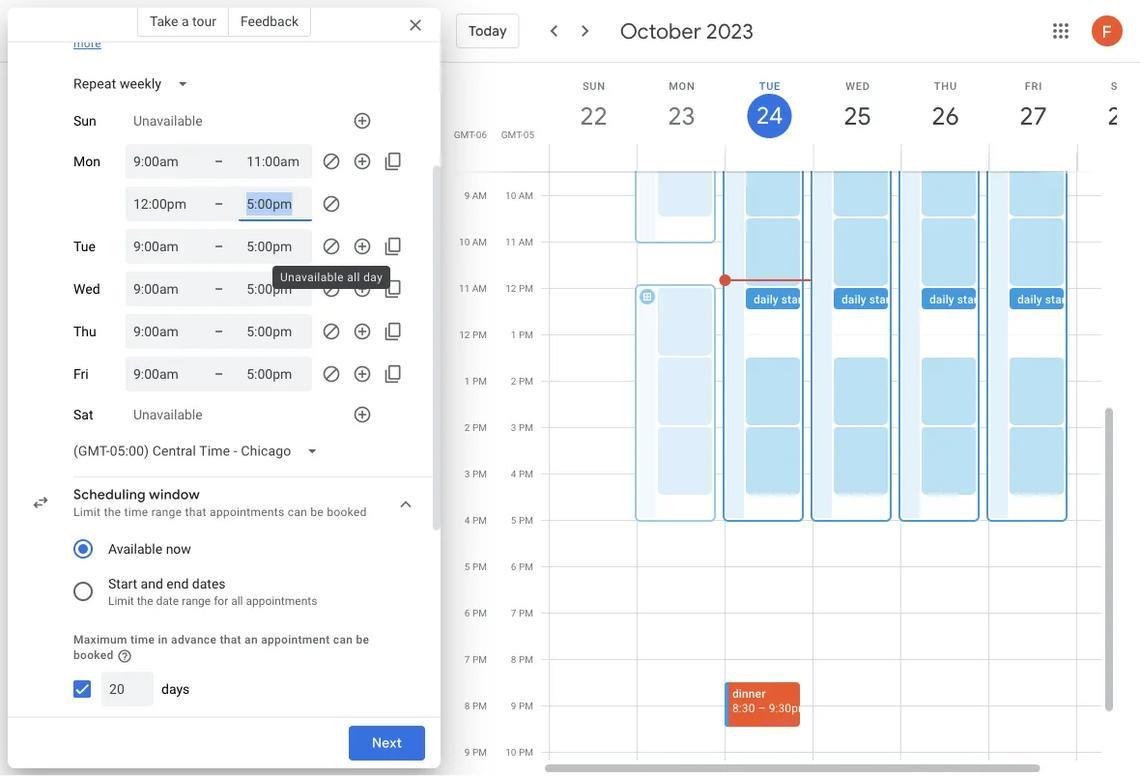 Task type: describe. For each thing, give the bounding box(es) containing it.
that inside "maximum time in advance that an appointment can be booked"
[[220, 633, 241, 647]]

0 horizontal spatial sat
[[73, 407, 93, 423]]

9 am
[[465, 190, 487, 202]]

friday, october 27 element
[[1012, 94, 1056, 138]]

0 vertical spatial 7
[[511, 608, 517, 619]]

a
[[182, 13, 189, 29]]

22 column header
[[549, 63, 638, 172]]

fri for fri 27
[[1025, 80, 1043, 92]]

0 horizontal spatial 12
[[459, 329, 470, 341]]

0 horizontal spatial 4
[[465, 515, 470, 526]]

0 horizontal spatial 6 pm
[[465, 608, 487, 619]]

thu 26
[[931, 80, 958, 132]]

tuesday, october 24, today element
[[748, 94, 792, 138]]

24 column header
[[725, 63, 814, 172]]

0 vertical spatial 4 pm
[[511, 468, 534, 480]]

today
[[469, 22, 507, 40]]

booked for time
[[73, 738, 114, 752]]

1 daily stand-up from the left
[[754, 293, 829, 306]]

1 horizontal spatial 9 pm
[[511, 700, 534, 712]]

mon for mon
[[73, 153, 100, 169]]

thursday, october 26 element
[[924, 94, 968, 138]]

set when you're regularly available for appointments.
[[73, 21, 360, 35]]

3 up from the left
[[991, 293, 1004, 306]]

range inside "scheduling window limit the time range that appointments can be booked"
[[151, 506, 182, 519]]

tour
[[192, 13, 216, 29]]

window
[[149, 486, 200, 504]]

mon 23
[[667, 80, 696, 132]]

scheduling
[[73, 486, 146, 504]]

1 vertical spatial 10
[[459, 236, 470, 248]]

23
[[667, 100, 695, 132]]

0 vertical spatial for
[[263, 21, 278, 35]]

2 vertical spatial 10
[[506, 747, 517, 758]]

when
[[94, 21, 123, 35]]

wed for wed
[[73, 281, 100, 297]]

limit inside "scheduling window limit the time range that appointments can be booked"
[[73, 506, 101, 519]]

1 vertical spatial 9
[[511, 700, 517, 712]]

unavailable for sat
[[133, 407, 203, 423]]

23 column header
[[637, 63, 726, 172]]

1 horizontal spatial 12
[[506, 283, 517, 294]]

sat inside column header
[[1111, 80, 1133, 92]]

1 up from the left
[[815, 293, 829, 306]]

1 vertical spatial 2
[[465, 422, 470, 434]]

0 vertical spatial 7 pm
[[511, 608, 534, 619]]

maximum time in advance that an appointment can be booked
[[73, 633, 370, 662]]

0 horizontal spatial 12 pm
[[459, 329, 487, 341]]

take a tour button
[[137, 6, 229, 37]]

0 vertical spatial 10
[[506, 190, 516, 202]]

27 column header
[[989, 63, 1078, 172]]

appointment inside "maximum time in advance that an appointment can be booked"
[[261, 633, 330, 647]]

fri 27
[[1019, 80, 1046, 132]]

be inside "maximum time in advance that an appointment can be booked"
[[356, 633, 370, 647]]

can for time
[[351, 723, 371, 736]]

2 vertical spatial 9
[[465, 747, 470, 758]]

minimum
[[73, 723, 125, 736]]

25 column header
[[813, 63, 902, 172]]

1 horizontal spatial 11 am
[[506, 236, 534, 248]]

0 horizontal spatial 5
[[465, 561, 470, 573]]

1 horizontal spatial 3
[[511, 422, 517, 434]]

wed 25
[[843, 80, 871, 132]]

0 horizontal spatial 2 pm
[[465, 422, 487, 434]]

feedback button
[[229, 6, 311, 37]]

sun for sun 22
[[583, 80, 606, 92]]

1 horizontal spatial 12 pm
[[506, 283, 534, 294]]

date
[[156, 595, 179, 608]]

appointments inside the start and end dates limit the date range for all appointments
[[246, 595, 317, 608]]

sat column header
[[1077, 63, 1141, 172]]

05
[[524, 129, 535, 140]]

option group containing available now
[[66, 528, 398, 613]]

learn more link
[[73, 21, 393, 50]]

day
[[364, 271, 383, 284]]

gmt-05
[[501, 129, 535, 140]]

that for window
[[185, 506, 207, 519]]

0 vertical spatial all
[[347, 271, 361, 284]]

1 horizontal spatial 8
[[511, 654, 517, 666]]

be for time
[[374, 723, 387, 736]]

1 vertical spatial 4 pm
[[465, 515, 487, 526]]

0 vertical spatial 6 pm
[[511, 561, 534, 573]]

– for mon
[[215, 153, 223, 169]]

minimum time before the appointment start that it can be booked
[[73, 723, 387, 752]]

– for wed
[[215, 281, 223, 297]]

gmt- for 05
[[501, 129, 524, 140]]

sun 22
[[579, 80, 607, 132]]

next
[[372, 735, 402, 752]]

tue for tue
[[73, 239, 96, 254]]

learn
[[363, 21, 393, 35]]

take a tour
[[150, 13, 216, 29]]

today button
[[456, 8, 520, 54]]

can inside "maximum time in advance that an appointment can be booked"
[[333, 633, 353, 647]]

1 horizontal spatial 2 pm
[[511, 376, 534, 387]]

0 horizontal spatial 11 am
[[459, 283, 487, 294]]

an
[[245, 633, 258, 647]]

0 vertical spatial 3 pm
[[511, 422, 534, 434]]

0 vertical spatial 9
[[465, 190, 470, 202]]

learn more
[[73, 21, 393, 50]]

range inside the start and end dates limit the date range for all appointments
[[182, 595, 211, 608]]

1 daily from the left
[[754, 293, 779, 306]]

1 horizontal spatial 1 pm
[[511, 329, 534, 341]]

the inside the start and end dates limit the date range for all appointments
[[137, 595, 153, 608]]

maximum
[[73, 633, 127, 647]]

now
[[166, 541, 191, 557]]

1 horizontal spatial 11
[[506, 236, 516, 248]]

3 stand- from the left
[[958, 293, 991, 306]]

– right start time on mondays text box on the left of the page
[[215, 196, 223, 212]]

take
[[150, 13, 178, 29]]

that for time
[[316, 723, 337, 736]]

limit inside the start and end dates limit the date range for all appointments
[[108, 595, 134, 608]]

time for maximum
[[131, 633, 155, 647]]

start
[[287, 723, 312, 736]]

3 daily from the left
[[930, 293, 955, 306]]

0 horizontal spatial 1
[[465, 376, 470, 387]]

0 horizontal spatial 5 pm
[[465, 561, 487, 573]]

appointments.
[[281, 21, 360, 35]]

wednesday, october 25 element
[[836, 94, 880, 138]]

advance
[[171, 633, 217, 647]]

can for window
[[288, 506, 308, 519]]

1 vertical spatial 7
[[465, 654, 470, 666]]

more
[[73, 37, 101, 50]]

1 daily stand-up button from the left
[[746, 289, 864, 310]]

you're
[[126, 21, 158, 35]]

1 vertical spatial 1 pm
[[465, 376, 487, 387]]

feedback
[[241, 13, 299, 29]]

4 daily stand-up from the left
[[1018, 293, 1092, 306]]

0 horizontal spatial 6
[[465, 608, 470, 619]]

3 daily stand-up button from the left
[[922, 289, 1040, 310]]

06
[[476, 129, 487, 140]]

– inside "dinner 8:30 – 9:30pm"
[[758, 702, 766, 715]]

thu for thu
[[73, 324, 96, 340]]

2 stand- from the left
[[870, 293, 903, 306]]

Maximum days in advance that an appointment can be booked number field
[[109, 672, 146, 706]]

0 vertical spatial 1
[[511, 329, 517, 341]]

regularly
[[162, 21, 208, 35]]

25
[[843, 100, 870, 132]]

1 vertical spatial 11
[[459, 283, 470, 294]]

unavailable for sun
[[133, 113, 203, 129]]

Start time on Mondays text field
[[133, 150, 191, 173]]

0 horizontal spatial 8 pm
[[465, 700, 487, 712]]

1 stand- from the left
[[782, 293, 815, 306]]

1 horizontal spatial 5
[[511, 515, 517, 526]]



Task type: locate. For each thing, give the bounding box(es) containing it.
1 horizontal spatial mon
[[669, 80, 696, 92]]

3
[[511, 422, 517, 434], [465, 468, 470, 480]]

End time on Tuesdays text field
[[247, 235, 305, 258]]

unavailable down end time on tuesdays text box
[[281, 271, 344, 284]]

appointment
[[261, 633, 330, 647], [214, 723, 284, 736]]

thu left "start time on thursdays" "text box"
[[73, 324, 96, 340]]

4 pm
[[511, 468, 534, 480], [465, 515, 487, 526]]

9 up 10 pm
[[511, 700, 517, 712]]

– right start time on mondays text field
[[215, 153, 223, 169]]

october 2023
[[620, 17, 754, 44]]

0 horizontal spatial 2
[[465, 422, 470, 434]]

1 horizontal spatial 5 pm
[[511, 515, 534, 526]]

1 vertical spatial appointment
[[214, 723, 284, 736]]

for right available
[[263, 21, 278, 35]]

appointment left start
[[214, 723, 284, 736]]

appointment inside the minimum time before the appointment start that it can be booked
[[214, 723, 284, 736]]

1 vertical spatial fri
[[73, 366, 89, 382]]

unavailable
[[133, 113, 203, 129], [281, 271, 344, 284], [133, 407, 203, 423]]

thu inside thu 26
[[935, 80, 958, 92]]

8 pm
[[511, 654, 534, 666], [465, 700, 487, 712]]

12 pm
[[506, 283, 534, 294], [459, 329, 487, 341]]

1 horizontal spatial be
[[356, 633, 370, 647]]

6 pm
[[511, 561, 534, 573], [465, 608, 487, 619]]

sat right fri 27
[[1111, 80, 1133, 92]]

stand-
[[782, 293, 815, 306], [870, 293, 903, 306], [958, 293, 991, 306], [1046, 293, 1079, 306]]

mon inside mon 23
[[669, 80, 696, 92]]

fri for fri
[[73, 366, 89, 382]]

available now
[[108, 541, 191, 557]]

0 horizontal spatial 10 am
[[459, 236, 487, 248]]

2 daily from the left
[[842, 293, 867, 306]]

2 horizontal spatial the
[[194, 723, 211, 736]]

End time on Mondays text field
[[247, 192, 305, 216]]

– for fri
[[215, 366, 223, 382]]

time inside "scheduling window limit the time range that appointments can be booked"
[[124, 506, 148, 519]]

can inside "scheduling window limit the time range that appointments can be booked"
[[288, 506, 308, 519]]

– right start time on tuesdays text field
[[215, 238, 223, 254]]

time for minimum
[[128, 723, 152, 736]]

1 horizontal spatial 6
[[511, 561, 517, 573]]

0 horizontal spatial for
[[214, 595, 228, 608]]

sun up the sunday, october 22 element
[[583, 80, 606, 92]]

4 stand- from the left
[[1046, 293, 1079, 306]]

1 vertical spatial 5
[[465, 561, 470, 573]]

the for window
[[104, 506, 121, 519]]

1 vertical spatial 6 pm
[[465, 608, 487, 619]]

1 vertical spatial the
[[137, 595, 153, 608]]

2023
[[707, 17, 754, 44]]

1 vertical spatial sat
[[73, 407, 93, 423]]

0 horizontal spatial sun
[[73, 113, 96, 129]]

– left end time on fridays text field
[[215, 366, 223, 382]]

5 pm
[[511, 515, 534, 526], [465, 561, 487, 573]]

the down and
[[137, 595, 153, 608]]

0 vertical spatial appointment
[[261, 633, 330, 647]]

set
[[73, 21, 91, 35]]

1 horizontal spatial limit
[[108, 595, 134, 608]]

that left the it
[[316, 723, 337, 736]]

2 vertical spatial that
[[316, 723, 337, 736]]

dates
[[192, 576, 226, 592]]

0 horizontal spatial 1 pm
[[465, 376, 487, 387]]

mon for mon 23
[[669, 80, 696, 92]]

sun for sun
[[73, 113, 96, 129]]

10
[[506, 190, 516, 202], [459, 236, 470, 248], [506, 747, 517, 758]]

7 pm
[[511, 608, 534, 619], [465, 654, 487, 666]]

fri
[[1025, 80, 1043, 92], [73, 366, 89, 382]]

it
[[340, 723, 348, 736]]

3 daily stand-up from the left
[[930, 293, 1004, 306]]

be inside the minimum time before the appointment start that it can be booked
[[374, 723, 387, 736]]

0 horizontal spatial be
[[311, 506, 324, 519]]

1 vertical spatial 9 pm
[[465, 747, 487, 758]]

2 daily stand-up button from the left
[[834, 289, 952, 310]]

time left before
[[128, 723, 152, 736]]

1 vertical spatial 4
[[465, 515, 470, 526]]

be for window
[[311, 506, 324, 519]]

0 horizontal spatial the
[[104, 506, 121, 519]]

1 horizontal spatial 7 pm
[[511, 608, 534, 619]]

sunday, october 22 element
[[572, 94, 616, 138]]

for inside the start and end dates limit the date range for all appointments
[[214, 595, 228, 608]]

1 vertical spatial be
[[356, 633, 370, 647]]

0 vertical spatial 4
[[511, 468, 517, 480]]

days
[[161, 681, 190, 697]]

1 horizontal spatial 1
[[511, 329, 517, 341]]

1 horizontal spatial sat
[[1111, 80, 1133, 92]]

appointments up dates
[[210, 506, 285, 519]]

dinner
[[733, 687, 766, 701]]

time
[[124, 506, 148, 519], [131, 633, 155, 647], [128, 723, 152, 736]]

tue for tue 24
[[759, 80, 781, 92]]

tue
[[759, 80, 781, 92], [73, 239, 96, 254]]

the for time
[[194, 723, 211, 736]]

2 vertical spatial time
[[128, 723, 152, 736]]

1 vertical spatial can
[[333, 633, 353, 647]]

thu for thu 26
[[935, 80, 958, 92]]

0 vertical spatial time
[[124, 506, 148, 519]]

thu up thursday, october 26 element on the top right of page
[[935, 80, 958, 92]]

grid
[[449, 63, 1141, 776]]

2
[[511, 376, 517, 387], [465, 422, 470, 434]]

can inside the minimum time before the appointment start that it can be booked
[[351, 723, 371, 736]]

limit
[[73, 506, 101, 519], [108, 595, 134, 608]]

gmt- left gmt-05
[[454, 129, 476, 140]]

1 vertical spatial unavailable
[[281, 271, 344, 284]]

fri left the start time on fridays text field
[[73, 366, 89, 382]]

end
[[167, 576, 189, 592]]

1 horizontal spatial thu
[[935, 80, 958, 92]]

0 vertical spatial 6
[[511, 561, 517, 573]]

1
[[511, 329, 517, 341], [465, 376, 470, 387]]

mon
[[669, 80, 696, 92], [73, 153, 100, 169]]

october
[[620, 17, 702, 44]]

5
[[511, 515, 517, 526], [465, 561, 470, 573]]

the right before
[[194, 723, 211, 736]]

0 horizontal spatial 4 pm
[[465, 515, 487, 526]]

27
[[1019, 100, 1046, 132]]

limit down scheduling
[[73, 506, 101, 519]]

0 vertical spatial be
[[311, 506, 324, 519]]

next button
[[349, 720, 425, 767]]

22
[[579, 100, 607, 132]]

0 horizontal spatial 3
[[465, 468, 470, 480]]

1 vertical spatial booked
[[73, 649, 114, 662]]

1 horizontal spatial 2
[[511, 376, 517, 387]]

in
[[158, 633, 168, 647]]

booked inside "maximum time in advance that an appointment can be booked"
[[73, 649, 114, 662]]

all up "maximum time in advance that an appointment can be booked"
[[231, 595, 243, 608]]

2 vertical spatial can
[[351, 723, 371, 736]]

1 horizontal spatial fri
[[1025, 80, 1043, 92]]

the down scheduling
[[104, 506, 121, 519]]

limit down start
[[108, 595, 134, 608]]

0 vertical spatial 10 am
[[506, 190, 534, 202]]

tue inside tue 24
[[759, 80, 781, 92]]

0 vertical spatial thu
[[935, 80, 958, 92]]

1 vertical spatial 11 am
[[459, 283, 487, 294]]

that left an
[[220, 633, 241, 647]]

unavailable all day
[[281, 271, 383, 284]]

1 vertical spatial 3 pm
[[465, 468, 487, 480]]

0 horizontal spatial that
[[185, 506, 207, 519]]

the
[[104, 506, 121, 519], [137, 595, 153, 608], [194, 723, 211, 736]]

2 horizontal spatial be
[[374, 723, 387, 736]]

1 vertical spatial limit
[[108, 595, 134, 608]]

time inside "maximum time in advance that an appointment can be booked"
[[131, 633, 155, 647]]

0 vertical spatial 5 pm
[[511, 515, 534, 526]]

unavailable down the start time on fridays text field
[[133, 407, 203, 423]]

tue 24
[[755, 80, 782, 131]]

0 vertical spatial can
[[288, 506, 308, 519]]

all left day
[[347, 271, 361, 284]]

1 horizontal spatial all
[[347, 271, 361, 284]]

0 vertical spatial 11
[[506, 236, 516, 248]]

9 pm
[[511, 700, 534, 712], [465, 747, 487, 758]]

1 vertical spatial all
[[231, 595, 243, 608]]

0 vertical spatial 8 pm
[[511, 654, 534, 666]]

24
[[755, 101, 782, 131]]

2 daily stand-up from the left
[[842, 293, 917, 306]]

mon left start time on mondays text field
[[73, 153, 100, 169]]

0 horizontal spatial fri
[[73, 366, 89, 382]]

the inside "scheduling window limit the time range that appointments can be booked"
[[104, 506, 121, 519]]

all inside the start and end dates limit the date range for all appointments
[[231, 595, 243, 608]]

be
[[311, 506, 324, 519], [356, 633, 370, 647], [374, 723, 387, 736]]

1 horizontal spatial 10 am
[[506, 190, 534, 202]]

grid containing 22
[[449, 63, 1141, 776]]

gmt- right 06
[[501, 129, 524, 140]]

time left in
[[131, 633, 155, 647]]

2 vertical spatial unavailable
[[133, 407, 203, 423]]

mon up monday, october 23 element
[[669, 80, 696, 92]]

the inside the minimum time before the appointment start that it can be booked
[[194, 723, 211, 736]]

Start time on Wednesdays text field
[[133, 277, 191, 301]]

Start time on Thursdays text field
[[133, 320, 191, 343]]

sun inside "sun 22"
[[583, 80, 606, 92]]

– for tue
[[215, 238, 223, 254]]

9
[[465, 190, 470, 202], [511, 700, 517, 712], [465, 747, 470, 758]]

before
[[155, 723, 191, 736]]

daily stand-up button
[[746, 289, 864, 310], [834, 289, 952, 310], [922, 289, 1040, 310], [1010, 289, 1128, 310]]

– right 8:30
[[758, 702, 766, 715]]

appointments
[[210, 506, 285, 519], [246, 595, 317, 608]]

gmt-
[[454, 129, 476, 140], [501, 129, 524, 140]]

None field
[[66, 67, 204, 102], [66, 434, 334, 469], [66, 67, 204, 102], [66, 434, 334, 469]]

appointments up an
[[246, 595, 317, 608]]

gmt-06
[[454, 129, 487, 140]]

wed for wed 25
[[846, 80, 871, 92]]

0 horizontal spatial all
[[231, 595, 243, 608]]

wed left the start time on wednesdays 'text field'
[[73, 281, 100, 297]]

that down window
[[185, 506, 207, 519]]

1 horizontal spatial 3 pm
[[511, 422, 534, 434]]

1 vertical spatial sun
[[73, 113, 96, 129]]

1 horizontal spatial 4
[[511, 468, 517, 480]]

and
[[141, 576, 163, 592]]

dinner 8:30 – 9:30pm
[[733, 687, 809, 715]]

appointments inside "scheduling window limit the time range that appointments can be booked"
[[210, 506, 285, 519]]

that inside "scheduling window limit the time range that appointments can be booked"
[[185, 506, 207, 519]]

0 horizontal spatial 7 pm
[[465, 654, 487, 666]]

fri inside fri 27
[[1025, 80, 1043, 92]]

0 vertical spatial the
[[104, 506, 121, 519]]

that inside the minimum time before the appointment start that it can be booked
[[316, 723, 337, 736]]

– for thu
[[215, 323, 223, 339]]

be inside "scheduling window limit the time range that appointments can be booked"
[[311, 506, 324, 519]]

2 up from the left
[[903, 293, 917, 306]]

11 am
[[506, 236, 534, 248], [459, 283, 487, 294]]

9:30pm
[[769, 702, 809, 715]]

8
[[511, 654, 517, 666], [465, 700, 470, 712]]

1 vertical spatial appointments
[[246, 595, 317, 608]]

4 daily from the left
[[1018, 293, 1043, 306]]

0 horizontal spatial 8
[[465, 700, 470, 712]]

0 vertical spatial 5
[[511, 515, 517, 526]]

11
[[506, 236, 516, 248], [459, 283, 470, 294]]

9 down gmt-06
[[465, 190, 470, 202]]

available
[[108, 541, 163, 557]]

10 pm
[[506, 747, 534, 758]]

tue left start time on tuesdays text field
[[73, 239, 96, 254]]

1 vertical spatial 8
[[465, 700, 470, 712]]

1 horizontal spatial tue
[[759, 80, 781, 92]]

available
[[212, 21, 260, 35]]

1 horizontal spatial that
[[220, 633, 241, 647]]

unavailable up start time on mondays text field
[[133, 113, 203, 129]]

0 vertical spatial tue
[[759, 80, 781, 92]]

wed
[[846, 80, 871, 92], [73, 281, 100, 297]]

can
[[288, 506, 308, 519], [333, 633, 353, 647], [351, 723, 371, 736]]

0 horizontal spatial 11
[[459, 283, 470, 294]]

thu
[[935, 80, 958, 92], [73, 324, 96, 340]]

scheduling window limit the time range that appointments can be booked
[[73, 486, 367, 519]]

booked inside "scheduling window limit the time range that appointments can be booked"
[[327, 506, 367, 519]]

range down window
[[151, 506, 182, 519]]

9 pm left 10 pm
[[465, 747, 487, 758]]

for
[[263, 21, 278, 35], [214, 595, 228, 608]]

2 pm
[[511, 376, 534, 387], [465, 422, 487, 434]]

booked for window
[[327, 506, 367, 519]]

10 am right 9 am
[[506, 190, 534, 202]]

daily
[[754, 293, 779, 306], [842, 293, 867, 306], [930, 293, 955, 306], [1018, 293, 1043, 306]]

0 vertical spatial unavailable
[[133, 113, 203, 129]]

26 column header
[[901, 63, 990, 172]]

start
[[108, 576, 137, 592]]

–
[[215, 153, 223, 169], [215, 196, 223, 212], [215, 238, 223, 254], [215, 281, 223, 297], [215, 323, 223, 339], [215, 366, 223, 382], [758, 702, 766, 715]]

End time on Mondays text field
[[247, 150, 305, 173]]

0 vertical spatial sun
[[583, 80, 606, 92]]

booked
[[327, 506, 367, 519], [73, 649, 114, 662], [73, 738, 114, 752]]

sun down more
[[73, 113, 96, 129]]

26
[[931, 100, 958, 132]]

End time on Fridays text field
[[247, 363, 305, 386]]

appointment right an
[[261, 633, 330, 647]]

End time on Wednesdays text field
[[247, 277, 305, 301]]

wed inside wed 25
[[846, 80, 871, 92]]

2 gmt- from the left
[[501, 129, 524, 140]]

up
[[815, 293, 829, 306], [903, 293, 917, 306], [991, 293, 1004, 306], [1079, 293, 1092, 306]]

option group
[[66, 528, 398, 613]]

0 vertical spatial 2 pm
[[511, 376, 534, 387]]

1 vertical spatial range
[[182, 595, 211, 608]]

9 pm up 10 pm
[[511, 700, 534, 712]]

range
[[151, 506, 182, 519], [182, 595, 211, 608]]

8:30
[[733, 702, 755, 715]]

4 daily stand-up button from the left
[[1010, 289, 1128, 310]]

sat up scheduling
[[73, 407, 93, 423]]

1 gmt- from the left
[[454, 129, 476, 140]]

start and end dates limit the date range for all appointments
[[108, 576, 317, 608]]

daily stand-up
[[754, 293, 829, 306], [842, 293, 917, 306], [930, 293, 1004, 306], [1018, 293, 1092, 306]]

for down dates
[[214, 595, 228, 608]]

0 vertical spatial appointments
[[210, 506, 285, 519]]

range down dates
[[182, 595, 211, 608]]

0 vertical spatial 1 pm
[[511, 329, 534, 341]]

wed up wednesday, october 25 element
[[846, 80, 871, 92]]

Start time on Tuesdays text field
[[133, 235, 191, 258]]

2 vertical spatial the
[[194, 723, 211, 736]]

3 pm
[[511, 422, 534, 434], [465, 468, 487, 480]]

that
[[185, 506, 207, 519], [220, 633, 241, 647], [316, 723, 337, 736]]

tue up 24 in the right top of the page
[[759, 80, 781, 92]]

1 vertical spatial 10 am
[[459, 236, 487, 248]]

Start time on Fridays text field
[[133, 363, 191, 386]]

time inside the minimum time before the appointment start that it can be booked
[[128, 723, 152, 736]]

10 am down 9 am
[[459, 236, 487, 248]]

4 up from the left
[[1079, 293, 1092, 306]]

1 vertical spatial thu
[[73, 324, 96, 340]]

0 horizontal spatial mon
[[73, 153, 100, 169]]

monday, october 23 element
[[660, 94, 704, 138]]

0 vertical spatial 8
[[511, 654, 517, 666]]

0 horizontal spatial wed
[[73, 281, 100, 297]]

fri up 'friday, october 27' element
[[1025, 80, 1043, 92]]

4
[[511, 468, 517, 480], [465, 515, 470, 526]]

0 vertical spatial mon
[[669, 80, 696, 92]]

gmt- for 06
[[454, 129, 476, 140]]

0 vertical spatial 2
[[511, 376, 517, 387]]

9 left 10 pm
[[465, 747, 470, 758]]

End time on Thursdays text field
[[247, 320, 305, 343]]

– left 'end time on thursdays' text box on the left
[[215, 323, 223, 339]]

– right the start time on wednesdays 'text field'
[[215, 281, 223, 297]]

time down scheduling
[[124, 506, 148, 519]]

Start time on Mondays text field
[[133, 192, 191, 216]]

booked inside the minimum time before the appointment start that it can be booked
[[73, 738, 114, 752]]

1 horizontal spatial 6 pm
[[511, 561, 534, 573]]

0 vertical spatial range
[[151, 506, 182, 519]]

all
[[347, 271, 361, 284], [231, 595, 243, 608]]



Task type: vqa. For each thing, say whether or not it's contained in the screenshot.
GMT- for 06
yes



